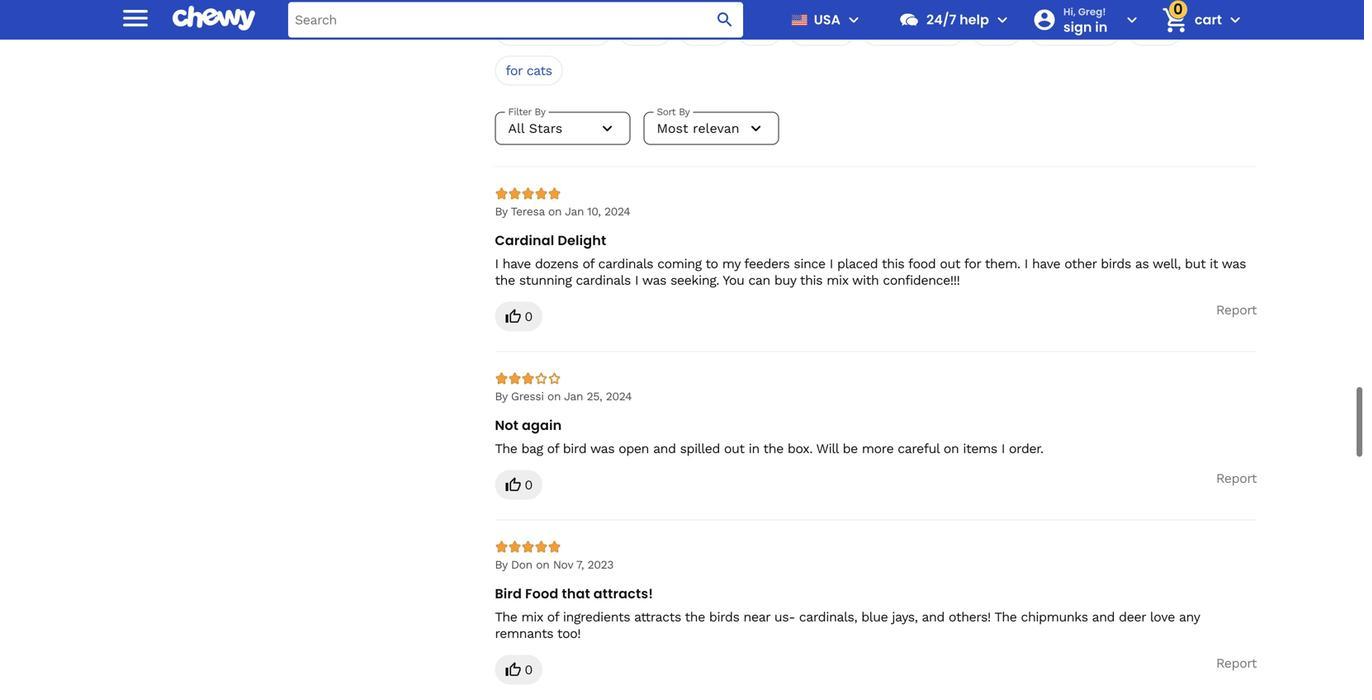 Task type: vqa. For each thing, say whether or not it's contained in the screenshot.
the topmost the out
yes



Task type: locate. For each thing, give the bounding box(es) containing it.
as
[[1136, 256, 1150, 272]]

was right 'it'
[[1223, 256, 1247, 272]]

Product search field
[[288, 2, 744, 38]]

use right daytime
[[580, 23, 601, 39]]

25,
[[587, 390, 603, 404]]

was
[[1223, 256, 1247, 272], [643, 273, 667, 288], [591, 441, 615, 457]]

seeking.
[[671, 273, 720, 288]]

3 report from the top
[[1217, 656, 1258, 672]]

again
[[522, 416, 562, 435]]

attracts!
[[594, 585, 654, 604]]

0 button down remnants
[[495, 656, 543, 685]]

by left don
[[495, 559, 508, 572]]

usa button
[[785, 0, 864, 40]]

on
[[549, 205, 562, 218], [548, 390, 561, 404], [944, 441, 959, 457], [536, 559, 550, 572]]

chewy support image
[[899, 9, 920, 31]]

0 vertical spatial this
[[882, 256, 905, 272]]

1 vertical spatial the
[[764, 441, 784, 457]]

in
[[749, 441, 760, 457]]

of inside cardinal delight i have dozens of cardinals coming to my feeders since i placed this food out for them. i have other birds as well, but it was the stunning cardinals i was seeking. you can buy this mix with confidence!!!
[[583, 256, 595, 272]]

2 vertical spatial report button
[[1217, 656, 1258, 672]]

1 0 from the top
[[525, 309, 533, 325]]

1 vertical spatial of
[[547, 441, 559, 457]]

3 report button from the top
[[1217, 656, 1258, 672]]

2 horizontal spatial the
[[764, 441, 784, 457]]

bag
[[522, 441, 543, 457]]

report button for not again
[[1217, 471, 1258, 487]]

be
[[843, 441, 858, 457]]

1 0 button from the top
[[495, 302, 543, 332]]

1 vertical spatial 0
[[525, 478, 533, 493]]

2 horizontal spatial was
[[1223, 256, 1247, 272]]

remnants
[[495, 626, 554, 642]]

0 vertical spatial 2024
[[605, 205, 631, 218]]

the right in
[[764, 441, 784, 457]]

2 vertical spatial the
[[685, 610, 705, 626]]

help menu image
[[993, 10, 1013, 30]]

2 by from the top
[[495, 390, 508, 404]]

use right home
[[933, 23, 954, 39]]

the inside bird food that attracts! the mix of ingredients attracts the birds near us- cardinals, blue jays, and others! the chipmunks and deer love any remnants too!
[[685, 610, 705, 626]]

0 button
[[495, 302, 543, 332], [495, 471, 543, 500], [495, 656, 543, 685]]

of up too!
[[547, 610, 559, 626]]

attracts
[[635, 610, 681, 626]]

back
[[982, 23, 1012, 39]]

1 horizontal spatial mix
[[827, 273, 849, 288]]

2 vertical spatial 0 button
[[495, 656, 543, 685]]

1 horizontal spatial use
[[933, 23, 954, 39]]

i right items
[[1002, 441, 1006, 457]]

2 vertical spatial of
[[547, 610, 559, 626]]

1 report from the top
[[1217, 302, 1258, 318]]

1 vertical spatial 0 button
[[495, 471, 543, 500]]

0 horizontal spatial was
[[591, 441, 615, 457]]

this left food
[[882, 256, 905, 272]]

birds inside cardinal delight i have dozens of cardinals coming to my feeders since i placed this food out for them. i have other birds as well, but it was the stunning cardinals i was seeking. you can buy this mix with confidence!!!
[[1102, 256, 1132, 272]]

0 vertical spatial 0 button
[[495, 302, 543, 332]]

report button for cardinal delight
[[1217, 302, 1258, 318]]

2024 right the 10,
[[605, 205, 631, 218]]

by left teresa
[[495, 205, 508, 218]]

0 horizontal spatial use
[[580, 23, 601, 39]]

1 report button from the top
[[1217, 302, 1258, 318]]

was down the 'coming'
[[643, 273, 667, 288]]

the
[[495, 441, 518, 457], [495, 610, 518, 626], [995, 610, 1017, 626]]

value
[[629, 23, 661, 39]]

stunning
[[519, 273, 572, 288]]

1 vertical spatial birds
[[710, 610, 740, 626]]

by left gressi
[[495, 390, 508, 404]]

for left daytime
[[506, 23, 523, 39]]

report
[[1217, 302, 1258, 318], [1217, 471, 1258, 487], [1217, 656, 1258, 672]]

and right jays,
[[922, 610, 945, 626]]

0 vertical spatial out
[[940, 256, 961, 272]]

by for cardinal
[[495, 205, 508, 218]]

1 vertical spatial report button
[[1217, 471, 1258, 487]]

1 horizontal spatial the
[[685, 610, 705, 626]]

was inside not again the bag of bird was open and spilled out in the box.  will be more careful on items i order.
[[591, 441, 615, 457]]

the right attracts
[[685, 610, 705, 626]]

don
[[511, 559, 533, 572]]

2 0 from the top
[[525, 478, 533, 493]]

for left them.
[[965, 256, 982, 272]]

too!
[[558, 626, 581, 642]]

2 vertical spatial report
[[1217, 656, 1258, 672]]

jays,
[[893, 610, 918, 626]]

0 horizontal spatial mix
[[522, 610, 543, 626]]

2 0 button from the top
[[495, 471, 543, 500]]

i right them.
[[1025, 256, 1029, 272]]

and right open
[[654, 441, 676, 457]]

1 vertical spatial jan
[[564, 390, 583, 404]]

3 by from the top
[[495, 559, 508, 572]]

was right bird
[[591, 441, 615, 457]]

0
[[525, 309, 533, 325], [525, 478, 533, 493], [525, 663, 533, 678]]

1 horizontal spatial out
[[940, 256, 961, 272]]

1 vertical spatial was
[[643, 273, 667, 288]]

the down not
[[495, 441, 518, 457]]

1 horizontal spatial have
[[1033, 256, 1061, 272]]

items image
[[1161, 5, 1190, 35]]

0 vertical spatial 0
[[525, 309, 533, 325]]

2023
[[588, 559, 614, 572]]

2 vertical spatial 0
[[525, 663, 533, 678]]

1 horizontal spatial and
[[922, 610, 945, 626]]

0 down bag
[[525, 478, 533, 493]]

the right 'others!'
[[995, 610, 1017, 626]]

0 vertical spatial was
[[1223, 256, 1247, 272]]

2 report button from the top
[[1217, 471, 1258, 487]]

jan left "25," at the left bottom of the page
[[564, 390, 583, 404]]

2 have from the left
[[1033, 256, 1061, 272]]

out right food
[[940, 256, 961, 272]]

have down the cardinal
[[503, 256, 531, 272]]

birds left near
[[710, 610, 740, 626]]

for right menu image
[[873, 23, 890, 39]]

on for not again
[[548, 390, 561, 404]]

1 vertical spatial mix
[[522, 610, 543, 626]]

3 0 button from the top
[[495, 656, 543, 685]]

near
[[744, 610, 771, 626]]

size
[[748, 23, 772, 39]]

the inside not again the bag of bird was open and spilled out in the box.  will be more careful on items i order.
[[495, 441, 518, 457]]

for inside cardinal delight i have dozens of cardinals coming to my feeders since i placed this food out for them. i have other birds as well, but it was the stunning cardinals i was seeking. you can buy this mix with confidence!!!
[[965, 256, 982, 272]]

birds left 'as'
[[1102, 256, 1132, 272]]

have
[[503, 256, 531, 272], [1033, 256, 1061, 272]]

mix
[[827, 273, 849, 288], [522, 610, 543, 626]]

love
[[1151, 610, 1176, 626]]

1 vertical spatial 2024
[[606, 390, 632, 404]]

0 horizontal spatial the
[[495, 273, 515, 288]]

this
[[882, 256, 905, 272], [800, 273, 823, 288]]

3 0 from the top
[[525, 663, 533, 678]]

birds inside bird food that attracts! the mix of ingredients attracts the birds near us- cardinals, blue jays, and others! the chipmunks and deer love any remnants too!
[[710, 610, 740, 626]]

0 down stunning
[[525, 309, 533, 325]]

on left items
[[944, 441, 959, 457]]

cardinals
[[599, 256, 654, 272], [576, 273, 631, 288]]

on right teresa
[[549, 205, 562, 218]]

this down since
[[800, 273, 823, 288]]

0 horizontal spatial and
[[654, 441, 676, 457]]

jan left the 10,
[[565, 205, 584, 218]]

2 vertical spatial by
[[495, 559, 508, 572]]

on for cardinal delight
[[549, 205, 562, 218]]

report for bird food that attracts!
[[1217, 656, 1258, 672]]

10,
[[588, 205, 601, 218]]

for
[[506, 23, 523, 39], [873, 23, 890, 39], [506, 63, 523, 78], [965, 256, 982, 272]]

report button
[[1217, 302, 1258, 318], [1217, 471, 1258, 487], [1217, 656, 1258, 672]]

by teresa on jan 10, 2024
[[495, 205, 631, 218]]

the left stunning
[[495, 273, 515, 288]]

0 vertical spatial birds
[[1102, 256, 1132, 272]]

out left in
[[725, 441, 745, 457]]

account menu image
[[1123, 10, 1143, 30]]

the down bird
[[495, 610, 518, 626]]

0 vertical spatial jan
[[565, 205, 584, 218]]

0 button for that
[[495, 656, 543, 685]]

0 vertical spatial the
[[495, 273, 515, 288]]

on right gressi
[[548, 390, 561, 404]]

2024 right "25," at the left bottom of the page
[[606, 390, 632, 404]]

for left cats
[[506, 63, 523, 78]]

0 for the
[[525, 478, 533, 493]]

birds
[[1102, 256, 1132, 272], [710, 610, 740, 626]]

cardinal delight i have dozens of cardinals coming to my feeders since i placed this food out for them. i have other birds as well, but it was the stunning cardinals i was seeking. you can buy this mix with confidence!!!
[[495, 231, 1247, 288]]

24/7 help
[[927, 10, 990, 29]]

submit search image
[[715, 10, 735, 30]]

1 horizontal spatial this
[[882, 256, 905, 272]]

the inside not again the bag of bird was open and spilled out in the box.  will be more careful on items i order.
[[764, 441, 784, 457]]

order.
[[1010, 441, 1044, 457]]

mix down placed
[[827, 273, 849, 288]]

and left deer
[[1093, 610, 1115, 626]]

2 vertical spatial was
[[591, 441, 615, 457]]

1 vertical spatial out
[[725, 441, 745, 457]]

of right bag
[[547, 441, 559, 457]]

0 vertical spatial mix
[[827, 273, 849, 288]]

2024 for delight
[[605, 205, 631, 218]]

2 use from the left
[[933, 23, 954, 39]]

0 button down bag
[[495, 471, 543, 500]]

since
[[794, 256, 826, 272]]

2024
[[605, 205, 631, 218], [606, 390, 632, 404]]

feeders
[[745, 256, 790, 272]]

2 report from the top
[[1217, 471, 1258, 487]]

of down delight
[[583, 256, 595, 272]]

0 horizontal spatial out
[[725, 441, 745, 457]]

1 vertical spatial this
[[800, 273, 823, 288]]

i
[[495, 256, 499, 272], [830, 256, 834, 272], [1025, 256, 1029, 272], [635, 273, 639, 288], [1002, 441, 1006, 457]]

1 vertical spatial by
[[495, 390, 508, 404]]

use
[[580, 23, 601, 39], [933, 23, 954, 39]]

0 vertical spatial by
[[495, 205, 508, 218]]

0 horizontal spatial this
[[800, 273, 823, 288]]

hi,
[[1064, 5, 1076, 18]]

0 vertical spatial report button
[[1217, 302, 1258, 318]]

1 vertical spatial report
[[1217, 471, 1258, 487]]

i right since
[[830, 256, 834, 272]]

on left nov
[[536, 559, 550, 572]]

by
[[495, 205, 508, 218], [495, 390, 508, 404], [495, 559, 508, 572]]

have left the other
[[1033, 256, 1061, 272]]

by for not
[[495, 390, 508, 404]]

0 down remnants
[[525, 663, 533, 678]]

0 vertical spatial report
[[1217, 302, 1258, 318]]

1 horizontal spatial birds
[[1102, 256, 1132, 272]]

0 horizontal spatial have
[[503, 256, 531, 272]]

in
[[1096, 18, 1108, 36]]

daytime
[[527, 23, 576, 39]]

out
[[940, 256, 961, 272], [725, 441, 745, 457]]

1 by from the top
[[495, 205, 508, 218]]

on for bird food that attracts!
[[536, 559, 550, 572]]

mix up remnants
[[522, 610, 543, 626]]

1 horizontal spatial was
[[643, 273, 667, 288]]

0 button down stunning
[[495, 302, 543, 332]]

careful
[[898, 441, 940, 457]]

you
[[723, 273, 745, 288]]

1 use from the left
[[580, 23, 601, 39]]

0 vertical spatial of
[[583, 256, 595, 272]]

the
[[495, 273, 515, 288], [764, 441, 784, 457], [685, 610, 705, 626]]

0 horizontal spatial birds
[[710, 610, 740, 626]]

and
[[654, 441, 676, 457], [922, 610, 945, 626], [1093, 610, 1115, 626]]

but
[[1186, 256, 1206, 272]]



Task type: describe. For each thing, give the bounding box(es) containing it.
menu image
[[119, 1, 152, 34]]

for daytime use
[[506, 23, 601, 39]]

it
[[1211, 256, 1219, 272]]

for cats
[[506, 63, 552, 78]]

on inside not again the bag of bird was open and spilled out in the box.  will be more careful on items i order.
[[944, 441, 959, 457]]

jan for again
[[564, 390, 583, 404]]

report for not again
[[1217, 471, 1258, 487]]

0 for i
[[525, 309, 533, 325]]

not
[[495, 416, 519, 435]]

open
[[619, 441, 649, 457]]

to
[[706, 256, 719, 272]]

buy
[[775, 273, 797, 288]]

will
[[817, 441, 839, 457]]

1 vertical spatial cardinals
[[576, 273, 631, 288]]

not again the bag of bird was open and spilled out in the box.  will be more careful on items i order.
[[495, 416, 1044, 457]]

more
[[862, 441, 894, 457]]

of inside not again the bag of bird was open and spilled out in the box.  will be more careful on items i order.
[[547, 441, 559, 457]]

use for for daytime use
[[580, 23, 601, 39]]

2024 for again
[[606, 390, 632, 404]]

chewy home image
[[173, 0, 255, 37]]

storage
[[800, 23, 845, 39]]

hi, greg! sign in
[[1064, 5, 1108, 36]]

0 for that
[[525, 663, 533, 678]]

24/7 help link
[[892, 0, 990, 40]]

2 horizontal spatial and
[[1093, 610, 1115, 626]]

my
[[723, 256, 741, 272]]

bird food that attracts! the mix of ingredients attracts the birds near us- cardinals, blue jays, and others! the chipmunks and deer love any remnants too!
[[495, 585, 1201, 642]]

0 vertical spatial cardinals
[[599, 256, 654, 272]]

that
[[562, 585, 591, 604]]

nov
[[553, 559, 573, 572]]

out inside not again the bag of bird was open and spilled out in the box.  will be more careful on items i order.
[[725, 441, 745, 457]]

1 have from the left
[[503, 256, 531, 272]]

greg!
[[1079, 5, 1107, 18]]

ingredients
[[563, 610, 630, 626]]

other
[[1065, 256, 1097, 272]]

bird
[[495, 585, 522, 604]]

deer
[[1120, 610, 1147, 626]]

24/7
[[927, 10, 957, 29]]

jan for delight
[[565, 205, 584, 218]]

color
[[690, 23, 720, 39]]

bird
[[563, 441, 587, 457]]

coming
[[658, 256, 702, 272]]

cardinal
[[495, 231, 555, 250]]

usa
[[814, 10, 841, 29]]

placed
[[838, 256, 878, 272]]

cart link
[[1156, 0, 1223, 40]]

spilled
[[680, 441, 720, 457]]

for home use
[[873, 23, 954, 39]]

delight
[[558, 231, 607, 250]]

for for for daytime use
[[506, 23, 523, 39]]

small
[[1139, 23, 1172, 39]]

mix inside cardinal delight i have dozens of cardinals coming to my feeders since i placed this food out for them. i have other birds as well, but it was the stunning cardinals i was seeking. you can buy this mix with confidence!!!
[[827, 273, 849, 288]]

of inside bird food that attracts! the mix of ingredients attracts the birds near us- cardinals, blue jays, and others! the chipmunks and deer love any remnants too!
[[547, 610, 559, 626]]

i inside not again the bag of bird was open and spilled out in the box.  will be more careful on items i order.
[[1002, 441, 1006, 457]]

use for for home use
[[933, 23, 954, 39]]

gressi
[[511, 390, 544, 404]]

report for cardinal delight
[[1217, 302, 1258, 318]]

and inside not again the bag of bird was open and spilled out in the box.  will be more careful on items i order.
[[654, 441, 676, 457]]

Search text field
[[288, 2, 744, 38]]

sign
[[1064, 18, 1093, 36]]

the inside cardinal delight i have dozens of cardinals coming to my feeders since i placed this food out for them. i have other birds as well, but it was the stunning cardinals i was seeking. you can buy this mix with confidence!!!
[[495, 273, 515, 288]]

items
[[964, 441, 998, 457]]

dozens
[[535, 256, 579, 272]]

i left seeking.
[[635, 273, 639, 288]]

0 button for i
[[495, 302, 543, 332]]

7,
[[576, 559, 584, 572]]

for for for home use
[[873, 23, 890, 39]]

box.
[[788, 441, 813, 457]]

us-
[[775, 610, 796, 626]]

others!
[[949, 610, 991, 626]]

home
[[894, 23, 929, 39]]

report button for bird food that attracts!
[[1217, 656, 1258, 672]]

out inside cardinal delight i have dozens of cardinals coming to my feeders since i placed this food out for them. i have other birds as well, but it was the stunning cardinals i was seeking. you can buy this mix with confidence!!!
[[940, 256, 961, 272]]

cart menu image
[[1226, 10, 1246, 30]]

any
[[1180, 610, 1201, 626]]

blue
[[862, 610, 888, 626]]

cart
[[1195, 10, 1223, 29]]

teresa
[[511, 205, 545, 218]]

cardinals,
[[800, 610, 858, 626]]

confidence!!!
[[883, 273, 960, 288]]

help
[[960, 10, 990, 29]]

by don on nov 7, 2023
[[495, 559, 614, 572]]

by for bird
[[495, 559, 508, 572]]

appearance
[[1040, 23, 1111, 39]]

food
[[525, 585, 559, 604]]

i down the cardinal
[[495, 256, 499, 272]]

0 button for the
[[495, 471, 543, 500]]

chipmunks
[[1022, 610, 1089, 626]]

by gressi on jan 25, 2024
[[495, 390, 632, 404]]

them.
[[985, 256, 1021, 272]]

cats
[[527, 63, 552, 78]]

well,
[[1153, 256, 1181, 272]]

menu image
[[844, 10, 864, 30]]

mix inside bird food that attracts! the mix of ingredients attracts the birds near us- cardinals, blue jays, and others! the chipmunks and deer love any remnants too!
[[522, 610, 543, 626]]

can
[[749, 273, 771, 288]]

with
[[853, 273, 879, 288]]

food
[[909, 256, 936, 272]]

for for for cats
[[506, 63, 523, 78]]



